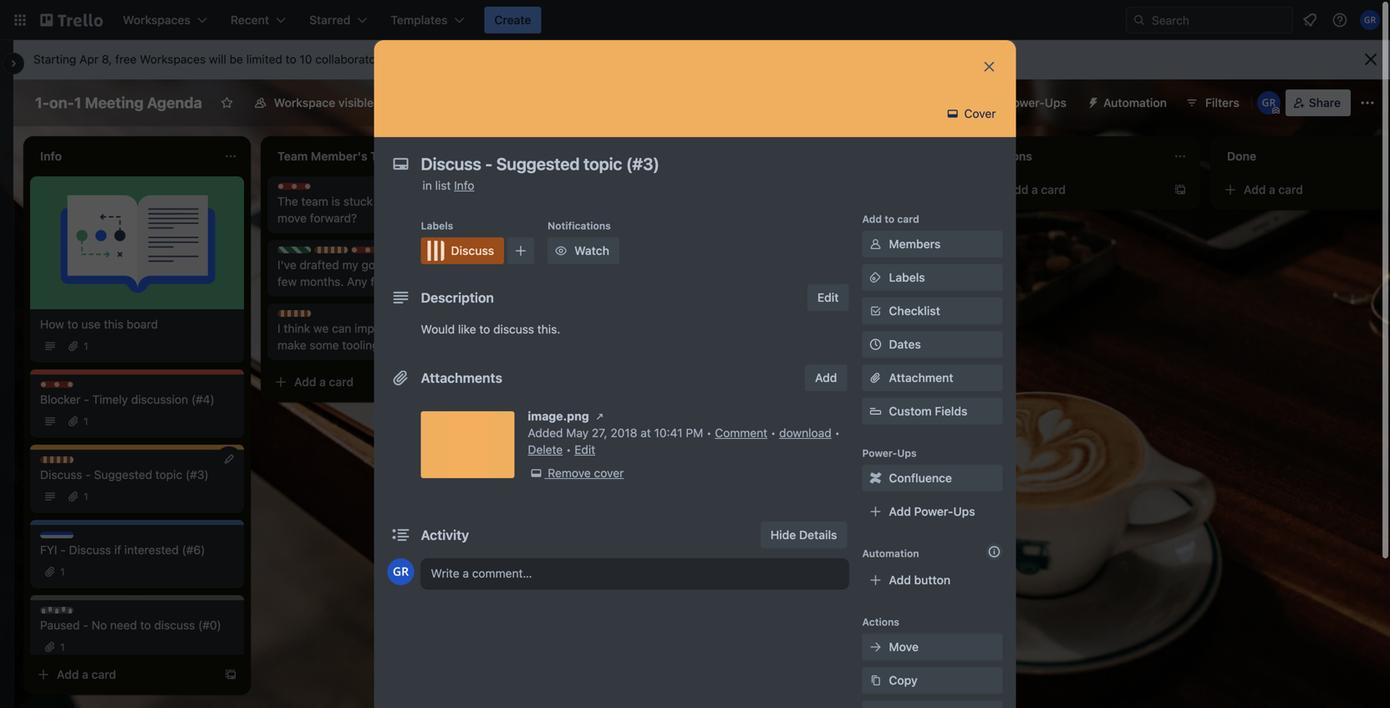 Task type: locate. For each thing, give the bounding box(es) containing it.
0 horizontal spatial power-ups
[[862, 447, 917, 459]]

color: red, title: "blocker" element
[[278, 183, 331, 196], [351, 247, 404, 259], [40, 381, 93, 394]]

sm image down delete link
[[528, 465, 545, 482]]

1 vertical spatial color: red, title: "blocker" element
[[351, 247, 404, 259]]

cover
[[594, 466, 624, 480]]

0 vertical spatial greg robinson (gregrobinson96) image
[[1360, 10, 1380, 30]]

a
[[1032, 183, 1038, 196], [1269, 183, 1276, 196], [319, 375, 326, 389], [82, 668, 88, 681]]

star or unstar board image
[[220, 96, 234, 110]]

color: black, title: "paused" element up description
[[425, 247, 477, 259]]

1 vertical spatial confluence
[[889, 471, 952, 485]]

1 vertical spatial on
[[679, 241, 693, 255]]

0 horizontal spatial the
[[412, 258, 429, 272]]

info link
[[454, 178, 474, 192]]

you
[[539, 241, 559, 255]]

download
[[779, 426, 832, 440]]

add a card button
[[980, 176, 1164, 203], [1217, 176, 1390, 203], [268, 369, 451, 395], [30, 661, 214, 688]]

-
[[84, 393, 89, 406], [85, 468, 91, 482], [60, 543, 66, 557], [83, 618, 88, 632]]

0 vertical spatial edit
[[818, 291, 839, 304]]

automation up add button on the bottom of page
[[862, 548, 919, 559]]

sm image down actions
[[867, 639, 884, 655]]

sm image for confluence
[[867, 470, 884, 487]]

color: black, title: "paused" element left need
[[40, 607, 92, 619]]

1 horizontal spatial power-ups
[[1006, 96, 1067, 110]]

to right need
[[140, 618, 151, 632]]

greg robinson (gregrobinson96) image
[[1360, 10, 1380, 30], [387, 558, 414, 585]]

2 horizontal spatial power-
[[1006, 96, 1045, 110]]

0 horizontal spatial discuss
[[154, 618, 195, 632]]

workspace
[[274, 96, 335, 110]]

custom
[[889, 404, 932, 418]]

sm image inside move link
[[867, 639, 884, 655]]

0 horizontal spatial color: blue, title: "fyi" element
[[40, 532, 74, 544]]

to inside 'link'
[[67, 317, 78, 331]]

sm image inside watch button
[[553, 242, 569, 259]]

on-
[[49, 94, 74, 112]]

confluence up add power-ups
[[889, 471, 952, 485]]

0 vertical spatial power-ups
[[1006, 96, 1067, 110]]

0 horizontal spatial create from template… image
[[461, 375, 475, 389]]

watch
[[574, 244, 609, 257]]

we right would
[[456, 321, 471, 335]]

None text field
[[413, 149, 964, 179]]

paused left need
[[57, 608, 92, 619]]

power-ups button
[[972, 89, 1077, 116]]

timely
[[92, 393, 128, 406]]

1 down paused paused - no need to discuss (#0)
[[60, 641, 65, 653]]

discuss for discuss discuss - suggested topic (#3)
[[57, 457, 95, 469]]

0 horizontal spatial ups
[[897, 447, 917, 459]]

0 horizontal spatial if
[[114, 543, 121, 557]]

0 horizontal spatial color: black, title: "paused" element
[[40, 607, 92, 619]]

0 horizontal spatial power-
[[862, 447, 897, 459]]

filters
[[1206, 96, 1240, 110]]

attachment
[[889, 371, 954, 385]]

1 the from the left
[[412, 258, 429, 272]]

1 horizontal spatial labels
[[889, 270, 925, 284]]

the team is stuck on x, how can we move forward? link
[[278, 193, 472, 227]]

details
[[799, 528, 837, 542]]

can inside blocker the team is stuck on x, how can we move forward?
[[432, 194, 452, 208]]

1 vertical spatial if
[[114, 543, 121, 557]]

0 vertical spatial discuss
[[493, 322, 534, 336]]

1 vertical spatial automation
[[862, 548, 919, 559]]

sm image inside labels link
[[867, 269, 884, 286]]

discuss up report?
[[532, 231, 569, 242]]

create from template… image
[[936, 325, 950, 339], [224, 668, 237, 681]]

color: green, title: "goal" element
[[278, 247, 316, 259]]

sm image inside members link
[[867, 236, 884, 252]]

we down info link
[[455, 194, 470, 208]]

0 vertical spatial automation
[[1104, 96, 1167, 110]]

workspace visible
[[274, 96, 374, 110]]

color: orange, title: "discuss" element up the "any"
[[314, 247, 369, 259]]

color: blue, title: "fyi" element
[[388, 247, 421, 259], [40, 532, 74, 544]]

discuss inside discuss i think we can improve velocity if we make some tooling changes.
[[294, 311, 332, 323]]

ups down custom
[[897, 447, 917, 459]]

1 vertical spatial create from template… image
[[224, 668, 237, 681]]

- for blocker
[[84, 393, 89, 406]]

will
[[209, 52, 226, 66]]

27,
[[592, 426, 607, 440]]

0 horizontal spatial color: red, title: "blocker" element
[[40, 381, 93, 394]]

report?
[[536, 258, 575, 272]]

on inside discuss can you please give feedback on the report?
[[679, 241, 693, 255]]

sm image up 27, at left
[[592, 408, 608, 425]]

0 vertical spatial confluence
[[896, 96, 959, 110]]

sm image for move
[[867, 639, 884, 655]]

changes.
[[382, 338, 431, 352]]

labels down how
[[421, 220, 453, 232]]

0 horizontal spatial greg robinson (gregrobinson96) image
[[387, 558, 414, 585]]

can inside discuss i think we can improve velocity if we make some tooling changes.
[[332, 321, 351, 335]]

power- right cover
[[1006, 96, 1045, 110]]

1 horizontal spatial power-
[[914, 505, 953, 518]]

- inside blocker blocker - timely discussion (#4)
[[84, 393, 89, 406]]

sm image inside copy "link"
[[867, 672, 884, 689]]

labels up checklist on the top right of the page
[[889, 270, 925, 284]]

1 horizontal spatial color: black, title: "paused" element
[[425, 247, 477, 259]]

color: orange, title: "discuss" element for i think we can improve velocity if we make some tooling changes.
[[278, 310, 332, 323]]

open information menu image
[[1332, 12, 1348, 28]]

give
[[601, 241, 623, 255]]

we
[[455, 194, 470, 208], [313, 321, 329, 335], [456, 321, 471, 335]]

discuss left (#0) at the bottom of page
[[154, 618, 195, 632]]

power- inside button
[[1006, 96, 1045, 110]]

agenda
[[147, 94, 202, 112]]

power- down custom
[[862, 447, 897, 459]]

power- up button
[[914, 505, 953, 518]]

2 the from the left
[[515, 258, 532, 272]]

sm image inside automation button
[[1080, 89, 1104, 113]]

to right like
[[479, 322, 490, 336]]

0 horizontal spatial can
[[332, 321, 351, 335]]

the right for
[[412, 258, 429, 272]]

edit inside "button"
[[818, 291, 839, 304]]

discuss - suggested topic (#3) link
[[40, 466, 234, 483]]

no
[[92, 618, 107, 632]]

in
[[423, 178, 432, 192]]

sm image
[[1080, 89, 1104, 113], [592, 408, 608, 425], [867, 639, 884, 655], [867, 672, 884, 689]]

on
[[376, 194, 390, 208], [679, 241, 693, 255]]

months.
[[300, 275, 344, 288]]

attachment button
[[862, 365, 1003, 391]]

0 vertical spatial on
[[376, 194, 390, 208]]

at
[[641, 426, 651, 440]]

can up some
[[332, 321, 351, 335]]

1 horizontal spatial on
[[679, 241, 693, 255]]

hide details
[[771, 528, 837, 542]]

mentor another developer
[[752, 241, 892, 255]]

blocker inside blocker the team is stuck on x, how can we move forward?
[[294, 184, 331, 196]]

notifications
[[548, 220, 611, 232]]

use
[[81, 317, 101, 331]]

interested
[[124, 543, 179, 557]]

sm image inside cover link
[[945, 105, 961, 122]]

best
[[752, 288, 777, 302]]

members
[[889, 237, 941, 251]]

to left use
[[67, 317, 78, 331]]

0 vertical spatial if
[[446, 321, 453, 335]]

1 horizontal spatial create from template… image
[[1174, 183, 1187, 196]]

free
[[115, 52, 137, 66]]

color: orange, title: "discuss" element up make
[[278, 310, 332, 323]]

starting apr 8, free workspaces will be limited to 10 collaborators.
[[33, 52, 389, 66]]

ups left automation button at the right top
[[1045, 96, 1067, 110]]

color: orange, title: "discuss" element down timely on the bottom left of page
[[40, 456, 95, 469]]

10:41
[[654, 426, 683, 440]]

0 vertical spatial create from template… image
[[1174, 183, 1187, 196]]

automation button
[[1080, 89, 1177, 116]]

power-ups inside button
[[1006, 96, 1067, 110]]

sm image right power-ups button
[[1080, 89, 1104, 113]]

sm image left watch
[[553, 242, 569, 259]]

1 horizontal spatial color: red, title: "blocker" element
[[278, 183, 331, 196]]

the
[[412, 258, 429, 272], [515, 258, 532, 272]]

add inside "link"
[[889, 505, 911, 518]]

on left x,
[[376, 194, 390, 208]]

0 horizontal spatial on
[[376, 194, 390, 208]]

ups inside button
[[1045, 96, 1067, 110]]

0 notifications image
[[1300, 10, 1320, 30]]

1 horizontal spatial can
[[432, 194, 452, 208]]

1 right '1-'
[[74, 94, 81, 112]]

2 vertical spatial color: red, title: "blocker" element
[[40, 381, 93, 394]]

sm image down add to card
[[867, 236, 884, 252]]

fyi
[[405, 247, 420, 259], [57, 533, 72, 544], [40, 543, 57, 557]]

- inside fyi fyi - discuss if interested (#6)
[[60, 543, 66, 557]]

any
[[347, 275, 367, 288]]

best practice blog
[[752, 288, 851, 302]]

discuss
[[493, 322, 534, 336], [154, 618, 195, 632]]

paused up description
[[441, 247, 477, 259]]

0 vertical spatial ups
[[1045, 96, 1067, 110]]

is
[[331, 194, 340, 208]]

discuss for discuss blocker fyi
[[331, 247, 369, 259]]

1 horizontal spatial automation
[[1104, 96, 1167, 110]]

discuss inside discuss can you please give feedback on the report?
[[532, 231, 569, 242]]

search image
[[1133, 13, 1146, 27]]

1 horizontal spatial edit
[[818, 291, 839, 304]]

greg robinson (gregrobinson96) image
[[1257, 91, 1281, 115]]

apr
[[79, 52, 99, 66]]

confluence left cover
[[896, 96, 959, 110]]

if
[[446, 321, 453, 335], [114, 543, 121, 557]]

if left like
[[446, 321, 453, 335]]

for
[[394, 258, 409, 272]]

1 vertical spatial can
[[332, 321, 351, 335]]

sm image for members
[[867, 236, 884, 252]]

to up members
[[885, 213, 895, 225]]

ups up add button button
[[953, 505, 975, 518]]

1 vertical spatial discuss
[[154, 618, 195, 632]]

color: orange, title: "discuss" element
[[515, 230, 569, 242], [421, 237, 504, 264], [314, 247, 369, 259], [278, 310, 332, 323], [40, 456, 95, 469]]

need
[[110, 618, 137, 632]]

info
[[454, 178, 474, 192]]

can down list
[[432, 194, 452, 208]]

delete
[[528, 443, 563, 456]]

if left 'interested'
[[114, 543, 121, 557]]

make
[[278, 338, 306, 352]]

1 vertical spatial create from template… image
[[461, 375, 475, 389]]

checklist button
[[862, 298, 1003, 324]]

2 vertical spatial ups
[[953, 505, 975, 518]]

1 horizontal spatial ups
[[953, 505, 975, 518]]

color: orange, title: "discuss" element up description
[[421, 237, 504, 264]]

discuss down timely on the bottom left of page
[[57, 457, 95, 469]]

- inside paused paused - no need to discuss (#0)
[[83, 618, 88, 632]]

can you please give feedback on the report? link
[[515, 240, 709, 273]]

0 vertical spatial can
[[432, 194, 452, 208]]

color: black, title: "paused" element
[[425, 247, 477, 259], [40, 607, 92, 619]]

sm image up add power-ups "link"
[[867, 470, 884, 487]]

discuss up the "any"
[[331, 247, 369, 259]]

the down can
[[515, 258, 532, 272]]

would like to discuss this.
[[421, 322, 560, 336]]

confluence
[[896, 96, 959, 110], [889, 471, 952, 485]]

sm image for remove cover
[[528, 465, 545, 482]]

remove
[[548, 466, 591, 480]]

1 horizontal spatial if
[[446, 321, 453, 335]]

- inside discuss discuss - suggested topic (#3)
[[85, 468, 91, 482]]

discuss left 'interested'
[[69, 543, 111, 557]]

be
[[230, 52, 243, 66]]

discuss inside paused paused - no need to discuss (#0)
[[154, 618, 195, 632]]

filters button
[[1180, 89, 1245, 116]]

1 horizontal spatial create from template… image
[[936, 325, 950, 339]]

discuss left this.
[[493, 322, 534, 336]]

Write a comment text field
[[421, 558, 849, 589]]

sm image
[[945, 105, 961, 122], [867, 236, 884, 252], [553, 242, 569, 259], [867, 269, 884, 286], [528, 465, 545, 482], [867, 470, 884, 487]]

2 vertical spatial power-
[[914, 505, 953, 518]]

- for discuss
[[85, 468, 91, 482]]

custom fields button
[[862, 403, 1003, 420]]

blocker blocker - timely discussion (#4)
[[40, 382, 215, 406]]

0 vertical spatial color: red, title: "blocker" element
[[278, 183, 331, 196]]

2 horizontal spatial color: red, title: "blocker" element
[[351, 247, 404, 259]]

2 horizontal spatial ups
[[1045, 96, 1067, 110]]

1 horizontal spatial color: blue, title: "fyi" element
[[388, 247, 421, 259]]

0 vertical spatial power-
[[1006, 96, 1045, 110]]

8,
[[102, 52, 112, 66]]

few
[[278, 275, 297, 288]]

0 vertical spatial labels
[[421, 220, 453, 232]]

1 horizontal spatial greg robinson (gregrobinson96) image
[[1360, 10, 1380, 30]]

discuss up some
[[294, 311, 332, 323]]

sm image left power-ups button
[[945, 105, 961, 122]]

sm image for copy
[[867, 672, 884, 689]]

1 horizontal spatial the
[[515, 258, 532, 272]]

(#4)
[[191, 393, 215, 406]]

confluence inside button
[[896, 96, 959, 110]]

automation left the filters "button"
[[1104, 96, 1167, 110]]

discuss for discuss i think we can improve velocity if we make some tooling changes.
[[294, 311, 332, 323]]

0 horizontal spatial edit
[[575, 443, 595, 456]]

color: orange, title: "discuss" element up report?
[[515, 230, 569, 242]]

sm image down developer at the top right
[[867, 269, 884, 286]]

practice
[[780, 288, 824, 302]]

on right feedback
[[679, 241, 693, 255]]

color: red, title: "blocker" element for the team is stuck on x, how can we move forward?
[[278, 183, 331, 196]]

power-ups down custom
[[862, 447, 917, 459]]

some
[[310, 338, 339, 352]]

power-ups right cover
[[1006, 96, 1067, 110]]

add button button
[[862, 567, 1003, 594]]

add
[[1007, 183, 1029, 196], [1244, 183, 1266, 196], [862, 213, 882, 225], [815, 371, 837, 385], [294, 375, 316, 389], [889, 505, 911, 518], [889, 573, 911, 587], [57, 668, 79, 681]]

discuss blocker fyi
[[331, 247, 420, 259]]

create from template… image
[[1174, 183, 1187, 196], [461, 375, 475, 389]]

discuss up next
[[451, 244, 494, 257]]

think
[[284, 321, 310, 335]]

sm image left copy
[[867, 672, 884, 689]]



Task type: describe. For each thing, give the bounding box(es) containing it.
if inside fyi fyi - discuss if interested (#6)
[[114, 543, 121, 557]]

added may 27, 2018 at 10:41 pm
[[528, 426, 703, 440]]

can
[[515, 241, 536, 255]]

comment link
[[715, 426, 768, 440]]

blog
[[827, 288, 851, 302]]

please
[[562, 241, 597, 255]]

color: red, title: "blocker" element for blocker - timely discussion (#4)
[[40, 381, 93, 394]]

0 vertical spatial color: black, title: "paused" element
[[425, 247, 477, 259]]

pm
[[686, 426, 703, 440]]

10
[[300, 52, 312, 66]]

Search field
[[1146, 8, 1292, 33]]

discuss discuss - suggested topic (#3)
[[40, 457, 209, 482]]

i've drafted my goals for the next few months. any feedback?
[[278, 258, 456, 288]]

on inside blocker the team is stuck on x, how can we move forward?
[[376, 194, 390, 208]]

0 vertical spatial create from template… image
[[936, 325, 950, 339]]

we inside blocker the team is stuck on x, how can we move forward?
[[455, 194, 470, 208]]

feedback?
[[371, 275, 427, 288]]

blocker - timely discussion (#4) link
[[40, 391, 234, 408]]

mentor
[[752, 241, 791, 255]]

remove cover
[[548, 466, 624, 480]]

1 down use
[[84, 340, 88, 352]]

1 vertical spatial ups
[[897, 447, 917, 459]]

dates
[[889, 337, 921, 351]]

goal
[[294, 247, 316, 259]]

- for paused
[[83, 618, 88, 632]]

0 horizontal spatial labels
[[421, 220, 453, 232]]

ups inside "link"
[[953, 505, 975, 518]]

to inside paused paused - no need to discuss (#0)
[[140, 618, 151, 632]]

paused for paused paused - no need to discuss (#0)
[[57, 608, 92, 619]]

edit link
[[575, 443, 595, 456]]

fyi - discuss if interested (#6) link
[[40, 542, 234, 558]]

image.png
[[528, 409, 589, 423]]

- for fyi
[[60, 543, 66, 557]]

added
[[528, 426, 563, 440]]

list
[[435, 178, 451, 192]]

add to card
[[862, 213, 919, 225]]

another
[[794, 241, 836, 255]]

discuss i think we can improve velocity if we make some tooling changes.
[[278, 311, 471, 352]]

add button
[[805, 365, 847, 391]]

blocker the team is stuck on x, how can we move forward?
[[278, 184, 470, 225]]

0 vertical spatial color: blue, title: "fyi" element
[[388, 247, 421, 259]]

board
[[127, 317, 158, 331]]

custom fields
[[889, 404, 968, 418]]

1 down fyi fyi - discuss if interested (#6)
[[60, 566, 65, 578]]

edit button
[[808, 284, 849, 311]]

cover
[[961, 107, 996, 120]]

may
[[566, 426, 589, 440]]

starting
[[33, 52, 76, 66]]

show menu image
[[1359, 94, 1376, 111]]

create
[[494, 13, 531, 27]]

members link
[[862, 231, 1003, 257]]

1 horizontal spatial discuss
[[493, 322, 534, 336]]

share button
[[1286, 89, 1351, 116]]

edit card image
[[222, 452, 236, 466]]

comment
[[715, 426, 768, 440]]

0 horizontal spatial create from template… image
[[224, 668, 237, 681]]

delete link
[[528, 443, 563, 456]]

1 vertical spatial power-ups
[[862, 447, 917, 459]]

attachments
[[421, 370, 502, 386]]

workspace visible button
[[244, 89, 384, 116]]

drafted
[[300, 258, 339, 272]]

1 inside board name text field
[[74, 94, 81, 112]]

the inside discuss can you please give feedback on the report?
[[515, 258, 532, 272]]

(#0)
[[198, 618, 221, 632]]

1 vertical spatial greg robinson (gregrobinson96) image
[[387, 558, 414, 585]]

hide
[[771, 528, 796, 542]]

in list info
[[423, 178, 474, 192]]

cover link
[[940, 100, 1006, 127]]

discuss for discuss
[[451, 244, 494, 257]]

move
[[278, 211, 307, 225]]

sm image for watch
[[553, 242, 569, 259]]

add power-ups link
[[862, 498, 1003, 525]]

copy link
[[862, 667, 1003, 694]]

(#6)
[[182, 543, 205, 557]]

paused left no
[[40, 618, 80, 632]]

discussion
[[131, 393, 188, 406]]

fields
[[935, 404, 968, 418]]

meeting
[[85, 94, 144, 112]]

description
[[421, 290, 494, 306]]

activity
[[421, 527, 469, 543]]

add power-ups
[[889, 505, 975, 518]]

automation inside automation button
[[1104, 96, 1167, 110]]

stuck
[[343, 194, 373, 208]]

how to use this board link
[[40, 316, 234, 333]]

paused for paused
[[441, 247, 477, 259]]

0 horizontal spatial automation
[[862, 548, 919, 559]]

2018
[[611, 426, 637, 440]]

1 down discuss discuss - suggested topic (#3)
[[84, 491, 88, 502]]

1 vertical spatial edit
[[575, 443, 595, 456]]

remove cover link
[[528, 465, 624, 482]]

paused paused - no need to discuss (#0)
[[40, 608, 221, 632]]

mentor another developer link
[[752, 240, 946, 257]]

primary element
[[0, 0, 1390, 40]]

discuss for discuss can you please give feedback on the report?
[[532, 231, 569, 242]]

color: orange, title: "discuss" element for can you please give feedback on the report?
[[515, 230, 569, 242]]

1 down blocker blocker - timely discussion (#4) in the bottom of the page
[[84, 416, 88, 427]]

add button
[[889, 573, 951, 587]]

i've
[[278, 258, 296, 272]]

power- inside "link"
[[914, 505, 953, 518]]

Board name text field
[[27, 89, 210, 116]]

how
[[407, 194, 429, 208]]

developer
[[839, 241, 892, 255]]

sm image for automation
[[1080, 89, 1104, 113]]

1 vertical spatial color: black, title: "paused" element
[[40, 607, 92, 619]]

color: orange, title: "discuss" element for discuss - suggested topic (#3)
[[40, 456, 95, 469]]

1 vertical spatial color: blue, title: "fyi" element
[[40, 532, 74, 544]]

1 vertical spatial power-
[[862, 447, 897, 459]]

would
[[421, 322, 455, 336]]

labels link
[[862, 264, 1003, 291]]

to left 10
[[286, 52, 296, 66]]

discuss inside fyi fyi - discuss if interested (#6)
[[69, 543, 111, 557]]

if inside discuss i think we can improve velocity if we make some tooling changes.
[[446, 321, 453, 335]]

checklist
[[889, 304, 940, 318]]

limited
[[246, 52, 282, 66]]

we up some
[[313, 321, 329, 335]]

forward?
[[310, 211, 357, 225]]

copy
[[889, 673, 918, 687]]

actions
[[862, 616, 900, 628]]

1 vertical spatial labels
[[889, 270, 925, 284]]

sm image for labels
[[867, 269, 884, 286]]

fyi fyi - discuss if interested (#6)
[[40, 533, 205, 557]]

tooling
[[342, 338, 379, 352]]

dates button
[[862, 331, 1003, 358]]

the inside i've drafted my goals for the next few months. any feedback?
[[412, 258, 429, 272]]

discuss left suggested
[[40, 468, 82, 482]]



Task type: vqa. For each thing, say whether or not it's contained in the screenshot.
Beyond Imagination
no



